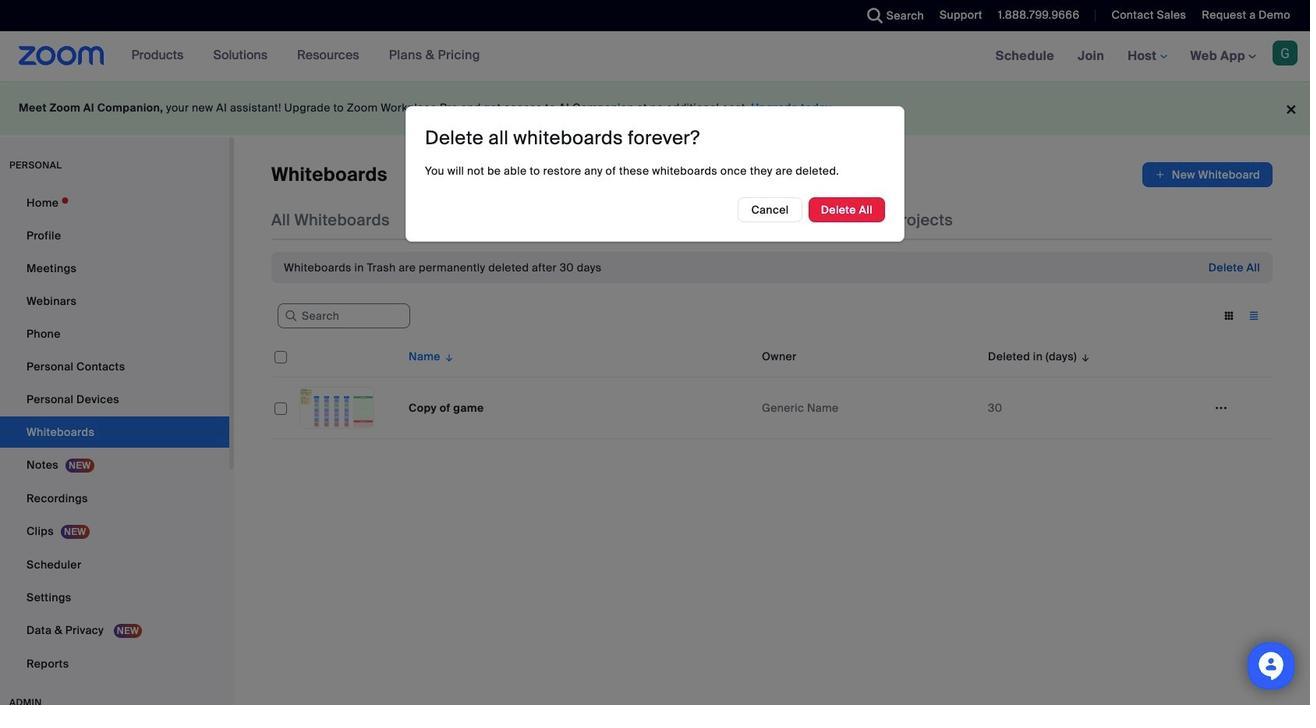 Task type: describe. For each thing, give the bounding box(es) containing it.
grid mode, not selected image
[[1217, 309, 1242, 323]]

thumbnail of copy of game image
[[300, 388, 374, 428]]

product information navigation
[[120, 31, 492, 81]]

copy of game element
[[409, 401, 484, 415]]

2 arrow down image from the left
[[1077, 347, 1092, 366]]

Search text field
[[278, 304, 410, 329]]

tabs of all whiteboard page tab list
[[271, 200, 953, 240]]



Task type: locate. For each thing, give the bounding box(es) containing it.
arrow down image
[[441, 347, 455, 366], [1077, 347, 1092, 366]]

0 horizontal spatial arrow down image
[[441, 347, 455, 366]]

1 vertical spatial application
[[271, 336, 1273, 439]]

application
[[1143, 162, 1273, 187], [271, 336, 1273, 439]]

personal menu menu
[[0, 187, 229, 681]]

dialog
[[406, 106, 905, 242]]

banner
[[0, 31, 1311, 82]]

1 arrow down image from the left
[[441, 347, 455, 366]]

meetings navigation
[[984, 31, 1311, 82]]

alert
[[284, 260, 602, 275]]

heading
[[425, 125, 700, 149]]

list mode, selected image
[[1242, 309, 1267, 323]]

footer
[[0, 81, 1311, 135]]

0 vertical spatial application
[[1143, 162, 1273, 187]]

1 horizontal spatial arrow down image
[[1077, 347, 1092, 366]]



Task type: vqa. For each thing, say whether or not it's contained in the screenshot.
List mode, selected icon
yes



